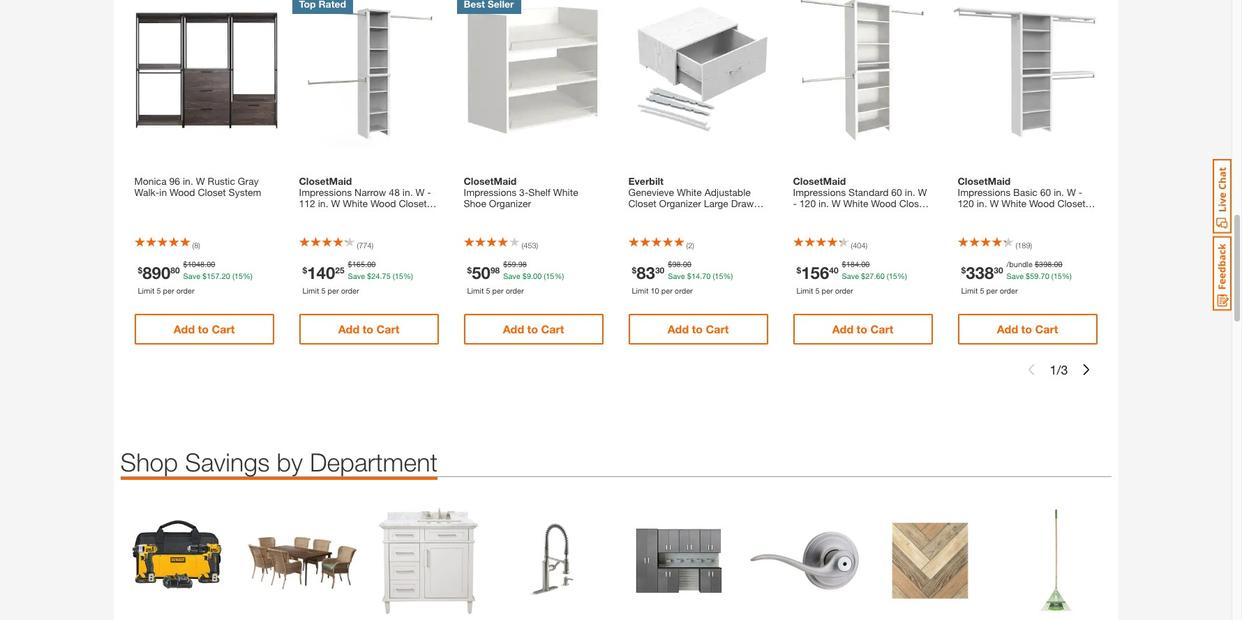 Task type: vqa. For each thing, say whether or not it's contained in the screenshot.
Kitchen savings Image
yes



Task type: describe. For each thing, give the bounding box(es) containing it.
in. right standard at the right top of page
[[905, 187, 915, 198]]

order for 140
[[341, 286, 359, 295]]

limit for 140
[[303, 286, 319, 295]]

save for 50
[[503, 271, 520, 280]]

2 add to cart from the left
[[338, 323, 399, 336]]

limit for 156
[[797, 286, 813, 295]]

limit for 890
[[138, 286, 154, 295]]

453
[[524, 241, 536, 250]]

5 inside $ 338 30 /bundle $ 398 . 00 save $ 59 . 70 ( 15 %) limit 5 per order
[[980, 286, 984, 295]]

system for impressions standard 60 in. w - 120 in. w white wood closet system
[[793, 209, 826, 221]]

27
[[866, 271, 874, 280]]

save for 83
[[668, 271, 685, 280]]

404
[[853, 241, 866, 250]]

157
[[207, 271, 220, 280]]

storage savings image
[[623, 505, 735, 617]]

w left standard at the right top of page
[[832, 198, 841, 210]]

$ 890 80 $ 1048 . 00 save $ 157 . 20 ( 15 %) limit 5 per order
[[138, 260, 253, 295]]

cart for 338
[[1035, 323, 1058, 336]]

impressions for impressions standard 60 in. w - 120 in. w white wood closet system
[[793, 187, 846, 198]]

add for 83
[[668, 323, 689, 336]]

impressions standard 60 in. w - 120 in. w white wood closet system image
[[786, 0, 940, 147]]

add to cart for 83
[[668, 323, 729, 336]]

00 for 156
[[861, 260, 870, 269]]

closetmaid impressions basic 60 in. w - 120 in. w white wood closet system
[[958, 175, 1086, 221]]

w left basic
[[990, 198, 999, 210]]

order for 890
[[176, 286, 194, 295]]

impressions for impressions 3-shelf white shoe organizer
[[464, 187, 517, 198]]

00 for 83
[[683, 260, 692, 269]]

5 for 156
[[815, 286, 820, 295]]

80
[[170, 265, 180, 275]]

closet inside monica 96 in. w rustic gray walk-in wood closet system
[[198, 187, 226, 198]]

impressions narrow 48 in. w - 112 in. w white wood closet system image
[[292, 0, 446, 147]]

shoe
[[464, 198, 486, 210]]

890
[[142, 263, 170, 283]]

1 horizontal spatial 98
[[518, 260, 527, 269]]

everbilt genevieve white adjustable closet organizer large drawer kit
[[628, 175, 762, 221]]

white for impressions standard 60 in. w - 120 in. w white wood closet system
[[843, 198, 868, 210]]

$ 156 40 $ 184 . 00 save $ 27 . 60 ( 15 %) limit 5 per order
[[797, 260, 907, 295]]

live chat image
[[1213, 159, 1232, 234]]

2 add to cart button from the left
[[299, 314, 439, 345]]

( inside $ 140 25 $ 165 . 00 save $ 24 . 75 ( 15 %) limit 5 per order
[[393, 271, 395, 280]]

to for 83
[[692, 323, 703, 336]]

w right standard at the right top of page
[[918, 187, 927, 198]]

96
[[169, 175, 180, 187]]

order inside $ 338 30 /bundle $ 398 . 00 save $ 59 . 70 ( 15 %) limit 5 per order
[[1000, 286, 1018, 295]]

( up 165
[[357, 241, 359, 250]]

( 2 )
[[686, 241, 694, 250]]

closetmaid for impressions narrow 48 in. w - 112 in. w white wood closet system
[[299, 175, 352, 187]]

83
[[637, 263, 655, 283]]

8
[[194, 241, 198, 250]]

save for 140
[[348, 271, 365, 280]]

60 for 156
[[891, 187, 902, 198]]

per for 156
[[822, 286, 833, 295]]

3 add to cart from the left
[[503, 323, 564, 336]]

system for impressions narrow 48 in. w - 112 in. w white wood closet system
[[299, 209, 332, 221]]

to for 338
[[1021, 323, 1032, 336]]

in. left basic
[[977, 198, 987, 210]]

basic
[[1013, 187, 1038, 198]]

189
[[1018, 241, 1030, 250]]

department
[[310, 448, 438, 478]]

wood for impressions standard 60 in. w - 120 in. w white wood closet system
[[871, 198, 897, 210]]

add to cart button for 890
[[134, 314, 274, 345]]

wood for impressions basic 60 in. w - 120 in. w white wood closet system
[[1029, 198, 1055, 210]]

$ 338 30 /bundle $ 398 . 00 save $ 59 . 70 ( 15 %) limit 5 per order
[[961, 260, 1072, 295]]

rustic
[[208, 175, 235, 187]]

3 add to cart button from the left
[[464, 314, 603, 345]]

48
[[389, 187, 400, 198]]

( inside $ 83 30 $ 98 . 00 save $ 14 . 70 ( 15 %) limit 10 per order
[[713, 271, 715, 280]]

shop savings by department
[[120, 448, 438, 478]]

add to cart button for 156
[[793, 314, 933, 345]]

kit
[[628, 209, 640, 221]]

closetmaid impressions 3-shelf white shoe organizer
[[464, 175, 578, 210]]

save inside $ 338 30 /bundle $ 398 . 00 save $ 59 . 70 ( 15 %) limit 5 per order
[[1007, 271, 1024, 280]]

shelf
[[529, 187, 551, 198]]

this is the first slide image
[[1026, 365, 1037, 376]]

40
[[829, 265, 839, 275]]

monica 96 in. w rustic gray walk-in wood closet system link
[[134, 175, 274, 198]]

per for 83
[[661, 286, 673, 295]]

165
[[352, 260, 365, 269]]

15 for 83
[[715, 271, 723, 280]]

( 453 )
[[522, 241, 538, 250]]

2 to from the left
[[363, 323, 373, 336]]

w inside monica 96 in. w rustic gray walk-in wood closet system
[[196, 175, 205, 187]]

30 for 83
[[655, 265, 665, 275]]

398
[[1039, 260, 1052, 269]]

3 cart from the left
[[541, 323, 564, 336]]

outdoor living savinghs image
[[246, 505, 358, 617]]

112
[[299, 198, 315, 210]]

( up /bundle
[[1016, 241, 1018, 250]]

3 to from the left
[[527, 323, 538, 336]]

in. inside monica 96 in. w rustic gray walk-in wood closet system
[[183, 175, 193, 187]]

next slide image
[[1081, 365, 1092, 376]]

w right '48'
[[416, 187, 425, 198]]

10
[[651, 286, 659, 295]]

$ 140 25 $ 165 . 00 save $ 24 . 75 ( 15 %) limit 5 per order
[[303, 260, 413, 295]]

( inside $ 50 98 $ 59 . 98 save $ 9 . 00 ( 15 %) limit 5 per order
[[544, 271, 546, 280]]

( inside $ 156 40 $ 184 . 00 save $ 27 . 60 ( 15 %) limit 5 per order
[[887, 271, 889, 280]]

white for impressions narrow 48 in. w - 112 in. w white wood closet system
[[343, 198, 368, 210]]

add to cart for 890
[[174, 323, 235, 336]]

w right 112
[[331, 198, 340, 210]]

$ 50 98 $ 59 . 98 save $ 9 . 00 ( 15 %) limit 5 per order
[[467, 260, 564, 295]]

24
[[371, 271, 380, 280]]

14
[[692, 271, 700, 280]]

closetmaid impressions narrow 48 in. w - 112 in. w white wood closet system
[[299, 175, 431, 221]]

( 8 )
[[192, 241, 200, 250]]

monica
[[134, 175, 167, 187]]

120 for 156
[[800, 198, 816, 210]]

order for 83
[[675, 286, 693, 295]]

everbilt
[[628, 175, 664, 187]]

cart for 890
[[212, 323, 235, 336]]

15 for 890
[[234, 271, 243, 280]]

large
[[704, 198, 728, 210]]

in. left standard at the right top of page
[[819, 198, 829, 210]]

) for 890
[[198, 241, 200, 250]]

- inside closetmaid impressions narrow 48 in. w - 112 in. w white wood closet system
[[427, 187, 431, 198]]

( up 184
[[851, 241, 853, 250]]

closetmaid for impressions basic 60 in. w - 120 in. w white wood closet system
[[958, 175, 1011, 187]]

60 inside $ 156 40 $ 184 . 00 save $ 27 . 60 ( 15 %) limit 5 per order
[[876, 271, 885, 280]]

drawer
[[731, 198, 762, 210]]

00 inside $ 338 30 /bundle $ 398 . 00 save $ 59 . 70 ( 15 %) limit 5 per order
[[1054, 260, 1063, 269]]

in. right 112
[[318, 198, 328, 210]]

impressions for impressions narrow 48 in. w - 112 in. w white wood closet system
[[299, 187, 352, 198]]

( 189 )
[[1016, 241, 1032, 250]]

per for 50
[[492, 286, 504, 295]]

1 / 3
[[1050, 362, 1068, 377]]

) for 83
[[693, 241, 694, 250]]

order for 50
[[506, 286, 524, 295]]

closet inside everbilt genevieve white adjustable closet organizer large drawer kit
[[628, 198, 656, 210]]

156
[[801, 263, 829, 283]]

add for 338
[[997, 323, 1018, 336]]

organizer inside everbilt genevieve white adjustable closet organizer large drawer kit
[[659, 198, 701, 210]]

to for 890
[[198, 323, 209, 336]]

%) for 890
[[243, 271, 253, 280]]

5 for 140
[[321, 286, 326, 295]]



Task type: locate. For each thing, give the bounding box(es) containing it.
5 inside $ 50 98 $ 59 . 98 save $ 9 . 00 ( 15 %) limit 5 per order
[[486, 286, 490, 295]]

add to cart down $ 156 40 $ 184 . 00 save $ 27 . 60 ( 15 %) limit 5 per order
[[832, 323, 894, 336]]

5
[[157, 286, 161, 295], [321, 286, 326, 295], [486, 286, 490, 295], [815, 286, 820, 295], [980, 286, 984, 295]]

1 ) from the left
[[198, 241, 200, 250]]

organizer inside 'closetmaid impressions 3-shelf white shoe organizer'
[[489, 198, 531, 210]]

15 inside $ 156 40 $ 184 . 00 save $ 27 . 60 ( 15 %) limit 5 per order
[[889, 271, 897, 280]]

closetmaid up "shoe"
[[464, 175, 517, 187]]

cart down $ 83 30 $ 98 . 00 save $ 14 . 70 ( 15 %) limit 10 per order
[[706, 323, 729, 336]]

0 horizontal spatial 98
[[491, 265, 500, 275]]

2 order from the left
[[341, 286, 359, 295]]

in. right basic
[[1054, 187, 1064, 198]]

15 for 50
[[546, 271, 554, 280]]

2 5 from the left
[[321, 286, 326, 295]]

closet for impressions standard 60 in. w - 120 in. w white wood closet system
[[899, 198, 927, 210]]

system inside closetmaid impressions basic 60 in. w - 120 in. w white wood closet system
[[958, 209, 991, 221]]

4 limit from the left
[[632, 286, 649, 295]]

1 impressions from the left
[[299, 187, 352, 198]]

59 inside $ 338 30 /bundle $ 398 . 00 save $ 59 . 70 ( 15 %) limit 5 per order
[[1030, 271, 1039, 280]]

wood for impressions narrow 48 in. w - 112 in. w white wood closet system
[[371, 198, 396, 210]]

15 for 156
[[889, 271, 897, 280]]

774
[[359, 241, 372, 250]]

15
[[234, 271, 243, 280], [395, 271, 403, 280], [546, 271, 554, 280], [715, 271, 723, 280], [889, 271, 897, 280], [1054, 271, 1062, 280]]

4 5 from the left
[[815, 286, 820, 295]]

1 vertical spatial 59
[[1030, 271, 1039, 280]]

closet right standard at the right top of page
[[899, 198, 927, 210]]

) up 14
[[693, 241, 694, 250]]

1 add to cart button from the left
[[134, 314, 274, 345]]

to for 156
[[857, 323, 867, 336]]

add down $ 83 30 $ 98 . 00 save $ 14 . 70 ( 15 %) limit 10 per order
[[668, 323, 689, 336]]

system up 156
[[793, 209, 826, 221]]

6 per from the left
[[987, 286, 998, 295]]

1 120 from the left
[[800, 198, 816, 210]]

5 inside $ 156 40 $ 184 . 00 save $ 27 . 60 ( 15 %) limit 5 per order
[[815, 286, 820, 295]]

15 inside $ 140 25 $ 165 . 00 save $ 24 . 75 ( 15 %) limit 5 per order
[[395, 271, 403, 280]]

add to cart for 338
[[997, 323, 1058, 336]]

w right basic
[[1067, 187, 1076, 198]]

impressions left narrow
[[299, 187, 352, 198]]

184
[[846, 260, 859, 269]]

1 order from the left
[[176, 286, 194, 295]]

30 left /bundle
[[994, 265, 1003, 275]]

closet inside closetmaid impressions basic 60 in. w - 120 in. w white wood closet system
[[1058, 198, 1086, 210]]

120
[[800, 198, 816, 210], [958, 198, 974, 210]]

2 70 from the left
[[1041, 271, 1049, 280]]

limit inside $ 156 40 $ 184 . 00 save $ 27 . 60 ( 15 %) limit 5 per order
[[797, 286, 813, 295]]

system inside closetmaid impressions narrow 48 in. w - 112 in. w white wood closet system
[[299, 209, 332, 221]]

2 save from the left
[[348, 271, 365, 280]]

limit inside $ 50 98 $ 59 . 98 save $ 9 . 00 ( 15 %) limit 5 per order
[[467, 286, 484, 295]]

cart down 20
[[212, 323, 235, 336]]

00 inside $ 83 30 $ 98 . 00 save $ 14 . 70 ( 15 %) limit 10 per order
[[683, 260, 692, 269]]

5 add to cart from the left
[[832, 323, 894, 336]]

limit inside $ 140 25 $ 165 . 00 save $ 24 . 75 ( 15 %) limit 5 per order
[[303, 286, 319, 295]]

limit for 83
[[632, 286, 649, 295]]

1 15 from the left
[[234, 271, 243, 280]]

) for 338
[[1030, 241, 1032, 250]]

15 inside $ 50 98 $ 59 . 98 save $ 9 . 00 ( 15 %) limit 5 per order
[[546, 271, 554, 280]]

00 for 140
[[367, 260, 376, 269]]

60 right 27 at the right top of page
[[876, 271, 885, 280]]

save inside $ 50 98 $ 59 . 98 save $ 9 . 00 ( 15 %) limit 5 per order
[[503, 271, 520, 280]]

75
[[382, 271, 391, 280]]

( inside "$ 890 80 $ 1048 . 00 save $ 157 . 20 ( 15 %) limit 5 per order"
[[232, 271, 234, 280]]

$
[[183, 260, 188, 269], [348, 260, 352, 269], [503, 260, 508, 269], [668, 260, 672, 269], [842, 260, 846, 269], [1035, 260, 1039, 269], [138, 265, 142, 275], [303, 265, 307, 275], [467, 265, 472, 275], [632, 265, 637, 275], [797, 265, 801, 275], [961, 265, 966, 275], [202, 271, 207, 280], [367, 271, 371, 280], [523, 271, 527, 280], [687, 271, 692, 280], [861, 271, 866, 280], [1026, 271, 1030, 280]]

1 horizontal spatial 60
[[891, 187, 902, 198]]

( up $ 83 30 $ 98 . 00 save $ 14 . 70 ( 15 %) limit 10 per order
[[686, 241, 688, 250]]

1 closetmaid from the left
[[299, 175, 352, 187]]

3 save from the left
[[503, 271, 520, 280]]

5 per from the left
[[822, 286, 833, 295]]

- inside closetmaid impressions basic 60 in. w - 120 in. w white wood closet system
[[1079, 187, 1083, 198]]

4 add to cart from the left
[[668, 323, 729, 336]]

closetmaid inside 'closetmaid impressions 3-shelf white shoe organizer'
[[464, 175, 517, 187]]

cart for 83
[[706, 323, 729, 336]]

impressions inside closetmaid impressions narrow 48 in. w - 112 in. w white wood closet system
[[299, 187, 352, 198]]

system
[[229, 187, 261, 198], [299, 209, 332, 221], [793, 209, 826, 221], [958, 209, 991, 221]]

closetmaid
[[299, 175, 352, 187], [464, 175, 517, 187], [793, 175, 846, 187], [958, 175, 1011, 187]]

monica 96 in. w rustic gray walk-in wood closet system image
[[127, 0, 281, 147]]

0 horizontal spatial -
[[427, 187, 431, 198]]

hardware savings image
[[748, 505, 860, 617]]

0 horizontal spatial 60
[[876, 271, 885, 280]]

closetmaid left basic
[[958, 175, 1011, 187]]

4 impressions from the left
[[958, 187, 1011, 198]]

1 save from the left
[[183, 271, 200, 280]]

3 limit from the left
[[467, 286, 484, 295]]

59 right 50
[[508, 260, 516, 269]]

impressions for impressions basic 60 in. w - 120 in. w white wood closet system
[[958, 187, 1011, 198]]

white left large
[[677, 187, 702, 198]]

) up /bundle
[[1030, 241, 1032, 250]]

closet right narrow
[[399, 198, 427, 210]]

save down 165
[[348, 271, 365, 280]]

white for impressions basic 60 in. w - 120 in. w white wood closet system
[[1002, 198, 1027, 210]]

00 inside $ 156 40 $ 184 . 00 save $ 27 . 60 ( 15 %) limit 5 per order
[[861, 260, 870, 269]]

order down 453 at the left top of page
[[506, 286, 524, 295]]

genevieve white adjustable closet organizer large drawer kit image
[[621, 0, 775, 147]]

1 %) from the left
[[243, 271, 253, 280]]

system up 338
[[958, 209, 991, 221]]

3 per from the left
[[492, 286, 504, 295]]

6 save from the left
[[1007, 271, 1024, 280]]

white inside closetmaid impressions basic 60 in. w - 120 in. w white wood closet system
[[1002, 198, 1027, 210]]

%)
[[243, 271, 253, 280], [403, 271, 413, 280], [554, 271, 564, 280], [723, 271, 733, 280], [897, 271, 907, 280], [1062, 271, 1072, 280]]

-
[[427, 187, 431, 198], [1079, 187, 1083, 198], [793, 198, 797, 210]]

add
[[174, 323, 195, 336], [338, 323, 360, 336], [503, 323, 524, 336], [668, 323, 689, 336], [832, 323, 854, 336], [997, 323, 1018, 336]]

wood inside closetmaid impressions standard 60 in. w - 120 in. w white wood closet system
[[871, 198, 897, 210]]

bath & faucet savings image
[[372, 505, 483, 617]]

( inside $ 338 30 /bundle $ 398 . 00 save $ 59 . 70 ( 15 %) limit 5 per order
[[1052, 271, 1054, 280]]

15 for 140
[[395, 271, 403, 280]]

5 limit from the left
[[797, 286, 813, 295]]

walk-
[[134, 187, 159, 198]]

limit down 156
[[797, 286, 813, 295]]

00
[[207, 260, 215, 269], [367, 260, 376, 269], [683, 260, 692, 269], [861, 260, 870, 269], [1054, 260, 1063, 269], [533, 271, 542, 280]]

limit for 50
[[467, 286, 484, 295]]

closet for impressions basic 60 in. w - 120 in. w white wood closet system
[[1058, 198, 1086, 210]]

( right 75
[[393, 271, 395, 280]]

1 per from the left
[[163, 286, 174, 295]]

%) for 140
[[403, 271, 413, 280]]

closet inside closetmaid impressions narrow 48 in. w - 112 in. w white wood closet system
[[399, 198, 427, 210]]

)
[[198, 241, 200, 250], [372, 241, 373, 250], [536, 241, 538, 250], [693, 241, 694, 250], [866, 241, 868, 250], [1030, 241, 1032, 250]]

1 limit from the left
[[138, 286, 154, 295]]

2 impressions from the left
[[464, 187, 517, 198]]

organizer
[[489, 198, 531, 210], [659, 198, 701, 210]]

to
[[198, 323, 209, 336], [363, 323, 373, 336], [527, 323, 538, 336], [692, 323, 703, 336], [857, 323, 867, 336], [1021, 323, 1032, 336]]

1 horizontal spatial 30
[[994, 265, 1003, 275]]

5 to from the left
[[857, 323, 867, 336]]

1
[[1050, 362, 1057, 377]]

2 horizontal spatial -
[[1079, 187, 1083, 198]]

to down the 9
[[527, 323, 538, 336]]

5 5 from the left
[[980, 286, 984, 295]]

00 inside $ 140 25 $ 165 . 00 save $ 24 . 75 ( 15 %) limit 5 per order
[[367, 260, 376, 269]]

%) inside "$ 890 80 $ 1048 . 00 save $ 157 . 20 ( 15 %) limit 5 per order"
[[243, 271, 253, 280]]

5 15 from the left
[[889, 271, 897, 280]]

limit inside $ 338 30 /bundle $ 398 . 00 save $ 59 . 70 ( 15 %) limit 5 per order
[[961, 286, 978, 295]]

0 horizontal spatial organizer
[[489, 198, 531, 210]]

) for 156
[[866, 241, 868, 250]]

cart down $ 50 98 $ 59 . 98 save $ 9 . 00 ( 15 %) limit 5 per order
[[541, 323, 564, 336]]

1 horizontal spatial 70
[[1041, 271, 1049, 280]]

white up ( 189 )
[[1002, 198, 1027, 210]]

per for 890
[[163, 286, 174, 295]]

per inside $ 83 30 $ 98 . 00 save $ 14 . 70 ( 15 %) limit 10 per order
[[661, 286, 673, 295]]

) up $ 50 98 $ 59 . 98 save $ 9 . 00 ( 15 %) limit 5 per order
[[536, 241, 538, 250]]

1 organizer from the left
[[489, 198, 531, 210]]

00 right 398
[[1054, 260, 1063, 269]]

2
[[688, 241, 693, 250]]

add down $ 140 25 $ 165 . 00 save $ 24 . 75 ( 15 %) limit 5 per order
[[338, 323, 360, 336]]

70
[[702, 271, 711, 280], [1041, 271, 1049, 280]]

9
[[527, 271, 531, 280]]

0 horizontal spatial 120
[[800, 198, 816, 210]]

30 inside $ 338 30 /bundle $ 398 . 00 save $ 59 . 70 ( 15 %) limit 5 per order
[[994, 265, 1003, 275]]

%) for 50
[[554, 271, 564, 280]]

impressions left 3-
[[464, 187, 517, 198]]

3 add from the left
[[503, 323, 524, 336]]

limit down 140
[[303, 286, 319, 295]]

6 to from the left
[[1021, 323, 1032, 336]]

limit inside "$ 890 80 $ 1048 . 00 save $ 157 . 20 ( 15 %) limit 5 per order"
[[138, 286, 154, 295]]

6 ) from the left
[[1030, 241, 1032, 250]]

2 add from the left
[[338, 323, 360, 336]]

5 ) from the left
[[866, 241, 868, 250]]

closet left 'gray'
[[198, 187, 226, 198]]

5 inside "$ 890 80 $ 1048 . 00 save $ 157 . 20 ( 15 %) limit 5 per order"
[[157, 286, 161, 295]]

1 horizontal spatial 120
[[958, 198, 974, 210]]

( right 27 at the right top of page
[[887, 271, 889, 280]]

wood inside closetmaid impressions basic 60 in. w - 120 in. w white wood closet system
[[1029, 198, 1055, 210]]

120 inside closetmaid impressions basic 60 in. w - 120 in. w white wood closet system
[[958, 198, 974, 210]]

( 404 )
[[851, 241, 868, 250]]

6 %) from the left
[[1062, 271, 1072, 280]]

white inside closetmaid impressions narrow 48 in. w - 112 in. w white wood closet system
[[343, 198, 368, 210]]

add down "$ 890 80 $ 1048 . 00 save $ 157 . 20 ( 15 %) limit 5 per order"
[[174, 323, 195, 336]]

60
[[891, 187, 902, 198], [1040, 187, 1051, 198], [876, 271, 885, 280]]

2 closetmaid from the left
[[464, 175, 517, 187]]

save left 14
[[668, 271, 685, 280]]

lawn & garden savings image
[[1000, 505, 1111, 617]]

cart up 1
[[1035, 323, 1058, 336]]

00 right the 9
[[533, 271, 542, 280]]

3 15 from the left
[[546, 271, 554, 280]]

) for 140
[[372, 241, 373, 250]]

add to cart button down $ 156 40 $ 184 . 00 save $ 27 . 60 ( 15 %) limit 5 per order
[[793, 314, 933, 345]]

( right 14
[[713, 271, 715, 280]]

00 inside "$ 890 80 $ 1048 . 00 save $ 157 . 20 ( 15 %) limit 5 per order"
[[207, 260, 215, 269]]

30 for 338
[[994, 265, 1003, 275]]

genevieve
[[628, 187, 674, 198]]

%) for 83
[[723, 271, 733, 280]]

0 horizontal spatial 59
[[508, 260, 516, 269]]

1 cart from the left
[[212, 323, 235, 336]]

wood
[[170, 187, 195, 198], [371, 198, 396, 210], [871, 198, 897, 210], [1029, 198, 1055, 210]]

in. right '48'
[[403, 187, 413, 198]]

standard
[[849, 187, 889, 198]]

- right basic
[[1079, 187, 1083, 198]]

2 per from the left
[[328, 286, 339, 295]]

1 add from the left
[[174, 323, 195, 336]]

/
[[1057, 362, 1061, 377]]

5 order from the left
[[835, 286, 853, 295]]

3 ) from the left
[[536, 241, 538, 250]]

1 70 from the left
[[702, 271, 711, 280]]

order inside $ 83 30 $ 98 . 00 save $ 14 . 70 ( 15 %) limit 10 per order
[[675, 286, 693, 295]]

4 15 from the left
[[715, 271, 723, 280]]

( right the 9
[[544, 271, 546, 280]]

5 down 890
[[157, 286, 161, 295]]

120 inside closetmaid impressions standard 60 in. w - 120 in. w white wood closet system
[[800, 198, 816, 210]]

closetmaid inside closetmaid impressions standard 60 in. w - 120 in. w white wood closet system
[[793, 175, 846, 187]]

2 horizontal spatial 60
[[1040, 187, 1051, 198]]

98 up the 9
[[518, 260, 527, 269]]

white inside closetmaid impressions standard 60 in. w - 120 in. w white wood closet system
[[843, 198, 868, 210]]

order
[[176, 286, 194, 295], [341, 286, 359, 295], [506, 286, 524, 295], [675, 286, 693, 295], [835, 286, 853, 295], [1000, 286, 1018, 295]]

4 save from the left
[[668, 271, 685, 280]]

3-
[[519, 187, 529, 198]]

narrow
[[355, 187, 386, 198]]

4 to from the left
[[692, 323, 703, 336]]

6 add from the left
[[997, 323, 1018, 336]]

gray
[[238, 175, 259, 187]]

add to cart down 14
[[668, 323, 729, 336]]

closetmaid inside closetmaid impressions narrow 48 in. w - 112 in. w white wood closet system
[[299, 175, 352, 187]]

3
[[1061, 362, 1068, 377]]

system inside monica 96 in. w rustic gray walk-in wood closet system
[[229, 187, 261, 198]]

save for 156
[[842, 271, 859, 280]]

impressions inside 'closetmaid impressions 3-shelf white shoe organizer'
[[464, 187, 517, 198]]

4 order from the left
[[675, 286, 693, 295]]

closetmaid inside closetmaid impressions basic 60 in. w - 120 in. w white wood closet system
[[958, 175, 1011, 187]]

save down /bundle
[[1007, 271, 1024, 280]]

4 ) from the left
[[693, 241, 694, 250]]

system for impressions basic 60 in. w - 120 in. w white wood closet system
[[958, 209, 991, 221]]

00 up 14
[[683, 260, 692, 269]]

70 down 398
[[1041, 271, 1049, 280]]

5 cart from the left
[[871, 323, 894, 336]]

60 inside closetmaid impressions standard 60 in. w - 120 in. w white wood closet system
[[891, 187, 902, 198]]

save inside $ 140 25 $ 165 . 00 save $ 24 . 75 ( 15 %) limit 5 per order
[[348, 271, 365, 280]]

order inside $ 50 98 $ 59 . 98 save $ 9 . 00 ( 15 %) limit 5 per order
[[506, 286, 524, 295]]

5 save from the left
[[842, 271, 859, 280]]

1 5 from the left
[[157, 286, 161, 295]]

70 inside $ 83 30 $ 98 . 00 save $ 14 . 70 ( 15 %) limit 10 per order
[[702, 271, 711, 280]]

impressions basic 60 in. w - 120 in. w white wood closet system image
[[951, 0, 1104, 147]]

( down 398
[[1052, 271, 1054, 280]]

98 left the 9
[[491, 265, 500, 275]]

cart down 27 at the right top of page
[[871, 323, 894, 336]]

%) inside $ 338 30 /bundle $ 398 . 00 save $ 59 . 70 ( 15 %) limit 5 per order
[[1062, 271, 1072, 280]]

white up '( 404 )'
[[843, 198, 868, 210]]

5 for 890
[[157, 286, 161, 295]]

59
[[508, 260, 516, 269], [1030, 271, 1039, 280]]

98
[[518, 260, 527, 269], [672, 260, 681, 269], [491, 265, 500, 275]]

organizer right "shoe"
[[489, 198, 531, 210]]

2 cart from the left
[[376, 323, 399, 336]]

adjustable
[[705, 187, 751, 198]]

order inside $ 156 40 $ 184 . 00 save $ 27 . 60 ( 15 %) limit 5 per order
[[835, 286, 853, 295]]

1 horizontal spatial 59
[[1030, 271, 1039, 280]]

15 inside "$ 890 80 $ 1048 . 00 save $ 157 . 20 ( 15 %) limit 5 per order"
[[234, 271, 243, 280]]

add for 890
[[174, 323, 195, 336]]

order for 156
[[835, 286, 853, 295]]

order inside "$ 890 80 $ 1048 . 00 save $ 157 . 20 ( 15 %) limit 5 per order"
[[176, 286, 194, 295]]

1 to from the left
[[198, 323, 209, 336]]

per inside $ 50 98 $ 59 . 98 save $ 9 . 00 ( 15 %) limit 5 per order
[[492, 286, 504, 295]]

(
[[192, 241, 194, 250], [357, 241, 359, 250], [522, 241, 524, 250], [686, 241, 688, 250], [851, 241, 853, 250], [1016, 241, 1018, 250], [232, 271, 234, 280], [393, 271, 395, 280], [544, 271, 546, 280], [713, 271, 715, 280], [887, 271, 889, 280], [1052, 271, 1054, 280]]

add to cart button
[[134, 314, 274, 345], [299, 314, 439, 345], [464, 314, 603, 345], [628, 314, 768, 345], [793, 314, 933, 345], [958, 314, 1097, 345]]

per for 140
[[328, 286, 339, 295]]

impressions
[[299, 187, 352, 198], [464, 187, 517, 198], [793, 187, 846, 198], [958, 187, 1011, 198]]

limit down 338
[[961, 286, 978, 295]]

25
[[335, 265, 344, 275]]

4 %) from the left
[[723, 271, 733, 280]]

00 inside $ 50 98 $ 59 . 98 save $ 9 . 00 ( 15 %) limit 5 per order
[[533, 271, 542, 280]]

- right drawer
[[793, 198, 797, 210]]

save for 890
[[183, 271, 200, 280]]

- for 338
[[1079, 187, 1083, 198]]

( 774 )
[[357, 241, 373, 250]]

white
[[553, 187, 578, 198], [677, 187, 702, 198], [343, 198, 368, 210], [843, 198, 868, 210], [1002, 198, 1027, 210]]

60 right standard at the right top of page
[[891, 187, 902, 198]]

wood inside closetmaid impressions narrow 48 in. w - 112 in. w white wood closet system
[[371, 198, 396, 210]]

59 down /bundle
[[1030, 271, 1039, 280]]

savings
[[185, 448, 270, 478]]

order down 80
[[176, 286, 194, 295]]

to down "$ 890 80 $ 1048 . 00 save $ 157 . 20 ( 15 %) limit 5 per order"
[[198, 323, 209, 336]]

- inside closetmaid impressions standard 60 in. w - 120 in. w white wood closet system
[[793, 198, 797, 210]]

to down $ 140 25 $ 165 . 00 save $ 24 . 75 ( 15 %) limit 5 per order
[[363, 323, 373, 336]]

00 up 157
[[207, 260, 215, 269]]

59 inside $ 50 98 $ 59 . 98 save $ 9 . 00 ( 15 %) limit 5 per order
[[508, 260, 516, 269]]

) up 24
[[372, 241, 373, 250]]

add to cart button down $ 140 25 $ 165 . 00 save $ 24 . 75 ( 15 %) limit 5 per order
[[299, 314, 439, 345]]

in.
[[183, 175, 193, 187], [403, 187, 413, 198], [905, 187, 915, 198], [1054, 187, 1064, 198], [318, 198, 328, 210], [819, 198, 829, 210], [977, 198, 987, 210]]

cart down 75
[[376, 323, 399, 336]]

2 organizer from the left
[[659, 198, 701, 210]]

60 for 338
[[1040, 187, 1051, 198]]

1048
[[188, 260, 205, 269]]

1 horizontal spatial organizer
[[659, 198, 701, 210]]

%) inside $ 83 30 $ 98 . 00 save $ 14 . 70 ( 15 %) limit 10 per order
[[723, 271, 733, 280]]

white left '48'
[[343, 198, 368, 210]]

15 inside $ 83 30 $ 98 . 00 save $ 14 . 70 ( 15 %) limit 10 per order
[[715, 271, 723, 280]]

6 15 from the left
[[1054, 271, 1062, 280]]

70 inside $ 338 30 /bundle $ 398 . 00 save $ 59 . 70 ( 15 %) limit 5 per order
[[1041, 271, 1049, 280]]

15 inside $ 338 30 /bundle $ 398 . 00 save $ 59 . 70 ( 15 %) limit 5 per order
[[1054, 271, 1062, 280]]

add to cart for 156
[[832, 323, 894, 336]]

3 5 from the left
[[486, 286, 490, 295]]

order inside $ 140 25 $ 165 . 00 save $ 24 . 75 ( 15 %) limit 5 per order
[[341, 286, 359, 295]]

4 per from the left
[[661, 286, 673, 295]]

6 add to cart button from the left
[[958, 314, 1097, 345]]

1 30 from the left
[[655, 265, 665, 275]]

140
[[307, 263, 335, 283]]

.
[[205, 260, 207, 269], [365, 260, 367, 269], [516, 260, 518, 269], [681, 260, 683, 269], [859, 260, 861, 269], [1052, 260, 1054, 269], [220, 271, 222, 280], [380, 271, 382, 280], [531, 271, 533, 280], [700, 271, 702, 280], [874, 271, 876, 280], [1039, 271, 1041, 280]]

( up $ 50 98 $ 59 . 98 save $ 9 . 00 ( 15 %) limit 5 per order
[[522, 241, 524, 250]]

1 add to cart from the left
[[174, 323, 235, 336]]

save inside $ 83 30 $ 98 . 00 save $ 14 . 70 ( 15 %) limit 10 per order
[[668, 271, 685, 280]]

3 order from the left
[[506, 286, 524, 295]]

cart for 156
[[871, 323, 894, 336]]

in. right 96
[[183, 175, 193, 187]]

feedback link image
[[1213, 236, 1232, 311]]

4 add to cart button from the left
[[628, 314, 768, 345]]

6 order from the left
[[1000, 286, 1018, 295]]

4 cart from the left
[[706, 323, 729, 336]]

organizer left large
[[659, 198, 701, 210]]

120 left basic
[[958, 198, 974, 210]]

add to cart button down the 9
[[464, 314, 603, 345]]

add for 156
[[832, 323, 854, 336]]

%) inside $ 156 40 $ 184 . 00 save $ 27 . 60 ( 15 %) limit 5 per order
[[897, 271, 907, 280]]

5 down 140
[[321, 286, 326, 295]]

add down $ 338 30 /bundle $ 398 . 00 save $ 59 . 70 ( 15 %) limit 5 per order at the right top of the page
[[997, 323, 1018, 336]]

338
[[966, 263, 994, 283]]

impressions 3-shelf white shoe organizer image
[[457, 0, 610, 147]]

2 120 from the left
[[958, 198, 974, 210]]

60 right basic
[[1040, 187, 1051, 198]]

0 horizontal spatial 30
[[655, 265, 665, 275]]

save inside "$ 890 80 $ 1048 . 00 save $ 157 . 20 ( 15 %) limit 5 per order"
[[183, 271, 200, 280]]

5 down 156
[[815, 286, 820, 295]]

2 ) from the left
[[372, 241, 373, 250]]

in
[[159, 187, 167, 198]]

2 %) from the left
[[403, 271, 413, 280]]

kitchen savings image
[[497, 505, 609, 617]]

5 add to cart button from the left
[[793, 314, 933, 345]]

%) for 156
[[897, 271, 907, 280]]

50
[[472, 263, 491, 283]]

closetmaid for impressions standard 60 in. w - 120 in. w white wood closet system
[[793, 175, 846, 187]]

wood inside monica 96 in. w rustic gray walk-in wood closet system
[[170, 187, 195, 198]]

per inside "$ 890 80 $ 1048 . 00 save $ 157 . 20 ( 15 %) limit 5 per order"
[[163, 286, 174, 295]]

00 for 890
[[207, 260, 215, 269]]

save left the 9
[[503, 271, 520, 280]]

add down $ 156 40 $ 184 . 00 save $ 27 . 60 ( 15 %) limit 5 per order
[[832, 323, 854, 336]]

by
[[277, 448, 303, 478]]

save down 184
[[842, 271, 859, 280]]

cart
[[212, 323, 235, 336], [376, 323, 399, 336], [541, 323, 564, 336], [706, 323, 729, 336], [871, 323, 894, 336], [1035, 323, 1058, 336]]

2 limit from the left
[[303, 286, 319, 295]]

4 closetmaid from the left
[[958, 175, 1011, 187]]

w
[[196, 175, 205, 187], [416, 187, 425, 198], [918, 187, 927, 198], [1067, 187, 1076, 198], [331, 198, 340, 210], [832, 198, 841, 210], [990, 198, 999, 210]]

5 inside $ 140 25 $ 165 . 00 save $ 24 . 75 ( 15 %) limit 5 per order
[[321, 286, 326, 295]]

/bundle
[[1007, 260, 1033, 269]]

5 down 338
[[980, 286, 984, 295]]

impressions inside closetmaid impressions basic 60 in. w - 120 in. w white wood closet system
[[958, 187, 1011, 198]]

30 inside $ 83 30 $ 98 . 00 save $ 14 . 70 ( 15 %) limit 10 per order
[[655, 265, 665, 275]]

order down 14
[[675, 286, 693, 295]]

4 add from the left
[[668, 323, 689, 336]]

add to cart button for 338
[[958, 314, 1097, 345]]

add to cart
[[174, 323, 235, 336], [338, 323, 399, 336], [503, 323, 564, 336], [668, 323, 729, 336], [832, 323, 894, 336], [997, 323, 1058, 336]]

2 horizontal spatial 98
[[672, 260, 681, 269]]

closet inside closetmaid impressions standard 60 in. w - 120 in. w white wood closet system
[[899, 198, 927, 210]]

- for 156
[[793, 198, 797, 210]]

5 for 50
[[486, 286, 490, 295]]

%) inside $ 50 98 $ 59 . 98 save $ 9 . 00 ( 15 %) limit 5 per order
[[554, 271, 564, 280]]

120 for 338
[[958, 198, 974, 210]]

6 add to cart from the left
[[997, 323, 1058, 336]]

) for 50
[[536, 241, 538, 250]]

shop
[[120, 448, 178, 478]]

per inside $ 338 30 /bundle $ 398 . 00 save $ 59 . 70 ( 15 %) limit 5 per order
[[987, 286, 998, 295]]

5 %) from the left
[[897, 271, 907, 280]]

closet
[[198, 187, 226, 198], [399, 198, 427, 210], [628, 198, 656, 210], [899, 198, 927, 210], [1058, 198, 1086, 210]]

white inside everbilt genevieve white adjustable closet organizer large drawer kit
[[677, 187, 702, 198]]

70 right 14
[[702, 271, 711, 280]]

2 30 from the left
[[994, 265, 1003, 275]]

add to cart down the 9
[[503, 323, 564, 336]]

to up this is the first slide image at bottom right
[[1021, 323, 1032, 336]]

tool savings image
[[120, 505, 232, 617]]

monica 96 in. w rustic gray walk-in wood closet system
[[134, 175, 261, 198]]

5 add from the left
[[832, 323, 854, 336]]

3 %) from the left
[[554, 271, 564, 280]]

00 up 27 at the right top of page
[[861, 260, 870, 269]]

impressions inside closetmaid impressions standard 60 in. w - 120 in. w white wood closet system
[[793, 187, 846, 198]]

( up '1048'
[[192, 241, 194, 250]]

3 impressions from the left
[[793, 187, 846, 198]]

add to cart button up this is the first slide image at bottom right
[[958, 314, 1097, 345]]

per inside $ 156 40 $ 184 . 00 save $ 27 . 60 ( 15 %) limit 5 per order
[[822, 286, 833, 295]]

6 limit from the left
[[961, 286, 978, 295]]

save inside $ 156 40 $ 184 . 00 save $ 27 . 60 ( 15 %) limit 5 per order
[[842, 271, 859, 280]]

1 horizontal spatial -
[[793, 198, 797, 210]]

120 right drawer
[[800, 198, 816, 210]]

closetmaid impressions standard 60 in. w - 120 in. w white wood closet system
[[793, 175, 927, 221]]

add to cart down $ 140 25 $ 165 . 00 save $ 24 . 75 ( 15 %) limit 5 per order
[[338, 323, 399, 336]]

per inside $ 140 25 $ 165 . 00 save $ 24 . 75 ( 15 %) limit 5 per order
[[328, 286, 339, 295]]

2 15 from the left
[[395, 271, 403, 280]]

0 vertical spatial 59
[[508, 260, 516, 269]]

limit inside $ 83 30 $ 98 . 00 save $ 14 . 70 ( 15 %) limit 10 per order
[[632, 286, 649, 295]]

system up 140
[[299, 209, 332, 221]]

20
[[222, 271, 230, 280]]

98 inside $ 83 30 $ 98 . 00 save $ 14 . 70 ( 15 %) limit 10 per order
[[672, 260, 681, 269]]

%) inside $ 140 25 $ 165 . 00 save $ 24 . 75 ( 15 %) limit 5 per order
[[403, 271, 413, 280]]

closetmaid for impressions 3-shelf white shoe organizer
[[464, 175, 517, 187]]

flooring & tile savings image
[[874, 505, 986, 617]]

00 up 24
[[367, 260, 376, 269]]

60 inside closetmaid impressions basic 60 in. w - 120 in. w white wood closet system
[[1040, 187, 1051, 198]]

) up 27 at the right top of page
[[866, 241, 868, 250]]

closet for impressions narrow 48 in. w - 112 in. w white wood closet system
[[399, 198, 427, 210]]

30 up 10
[[655, 265, 665, 275]]

6 cart from the left
[[1035, 323, 1058, 336]]

closet down everbilt
[[628, 198, 656, 210]]

white inside 'closetmaid impressions 3-shelf white shoe organizer'
[[553, 187, 578, 198]]

add to cart button for 83
[[628, 314, 768, 345]]

3 closetmaid from the left
[[793, 175, 846, 187]]

0 horizontal spatial 70
[[702, 271, 711, 280]]

system inside closetmaid impressions standard 60 in. w - 120 in. w white wood closet system
[[793, 209, 826, 221]]

$ 83 30 $ 98 . 00 save $ 14 . 70 ( 15 %) limit 10 per order
[[632, 260, 733, 295]]



